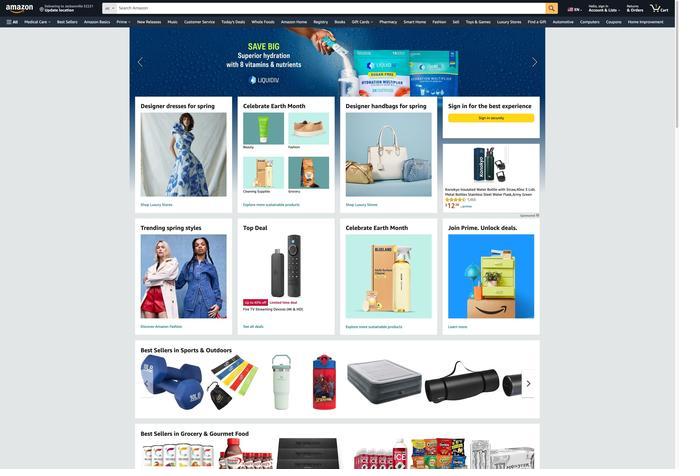 Task type: locate. For each thing, give the bounding box(es) containing it.
0 vertical spatial list
[[141, 355, 680, 411]]

sponsored ad element
[[130, 27, 546, 194]]

celebrate earth month image
[[336, 235, 442, 319]]

fire tv streaming devices (4k & hd) image
[[269, 235, 304, 299]]

1 list from the top
[[141, 355, 680, 411]]

join prime. unlock deals. image
[[449, 223, 535, 330]]

Search Amazon text field
[[117, 3, 546, 14]]

carousel previous slide image
[[145, 381, 148, 387]]

grocery image
[[283, 157, 335, 189]]

list
[[141, 355, 680, 411], [141, 439, 680, 470]]

None search field
[[102, 3, 558, 14]]

none submit inside search box
[[546, 3, 558, 14]]

premier protein shake, chocolate, 30g protein 1g sugar 24 vitamins minerals nutrients to support immune health, 11.5 fl... image
[[218, 439, 274, 470]]

amazon basics 1/2-inch extra thick exercise yoga mat image
[[425, 362, 500, 404]]

main content
[[0, 27, 680, 470]]

None submit
[[546, 3, 558, 14]]

monster energy zero ultra, sugar free energy drink, 16 ounce (pack of 15) image
[[471, 441, 545, 470]]

stanley iceflow stainless steel tumbler with straw, vacuum insulated water bottle for home, office or car, reusable cup... image
[[272, 355, 291, 411]]

1 vertical spatial list
[[141, 439, 680, 470]]

amazon basics neoprene coated hexagon workout dumbbell hand weight image
[[141, 355, 204, 411]]

cleaning supplies image
[[238, 157, 290, 189]]



Task type: describe. For each thing, give the bounding box(es) containing it.
intex dura-beam deluxe comfort-plush luxury air mattress: fiber-tech construction – built-in electric pump – dual-layer... image
[[347, 360, 422, 406]]

fit simplify resistance loop exercise bands with instruction guide and carry bag, set of 5 image
[[207, 355, 259, 411]]

2 list from the top
[[141, 439, 680, 470]]

shop designer handbags in luxury stores at amazon fashion. image
[[336, 113, 442, 197]]

shop designer dresses for spring. image
[[131, 113, 236, 197]]

fashion image
[[283, 113, 335, 145]]

nespresso capsules vertuoline, medium and dark roast coffee, variety pack, stormio, odacio, melozio, 30 count, brews... image
[[276, 439, 346, 470]]

navigation navigation
[[0, 0, 675, 27]]

sparkling ice, black raspberry sparkling water, zero sugar flavored water, with vitamins and antioxidants, low calorie... image
[[349, 439, 408, 470]]

beauty image
[[238, 113, 290, 145]]

celsius assorted flavors official variety pack, functional essential energy drinks, 12 fl oz (pack of 12) image
[[141, 444, 216, 470]]

amazon image
[[6, 5, 33, 13]]

amazon basics high-density round foam roller for exercise, massage, muscle recovery image
[[503, 369, 578, 397]]

zak designs marvel spiderman kids spout cover and built-in carrying loop made of plastic, leak-proof water bottle design... image
[[313, 355, 336, 411]]

trending spring styles image
[[131, 235, 236, 319]]

frito lay fun times mix variety pack, (pack of 40) image
[[410, 439, 468, 470]]

carousel next slide image
[[527, 381, 531, 387]]

none search field inside navigation navigation
[[102, 3, 558, 14]]



Task type: vqa. For each thing, say whether or not it's contained in the screenshot.
Add To List option group
no



